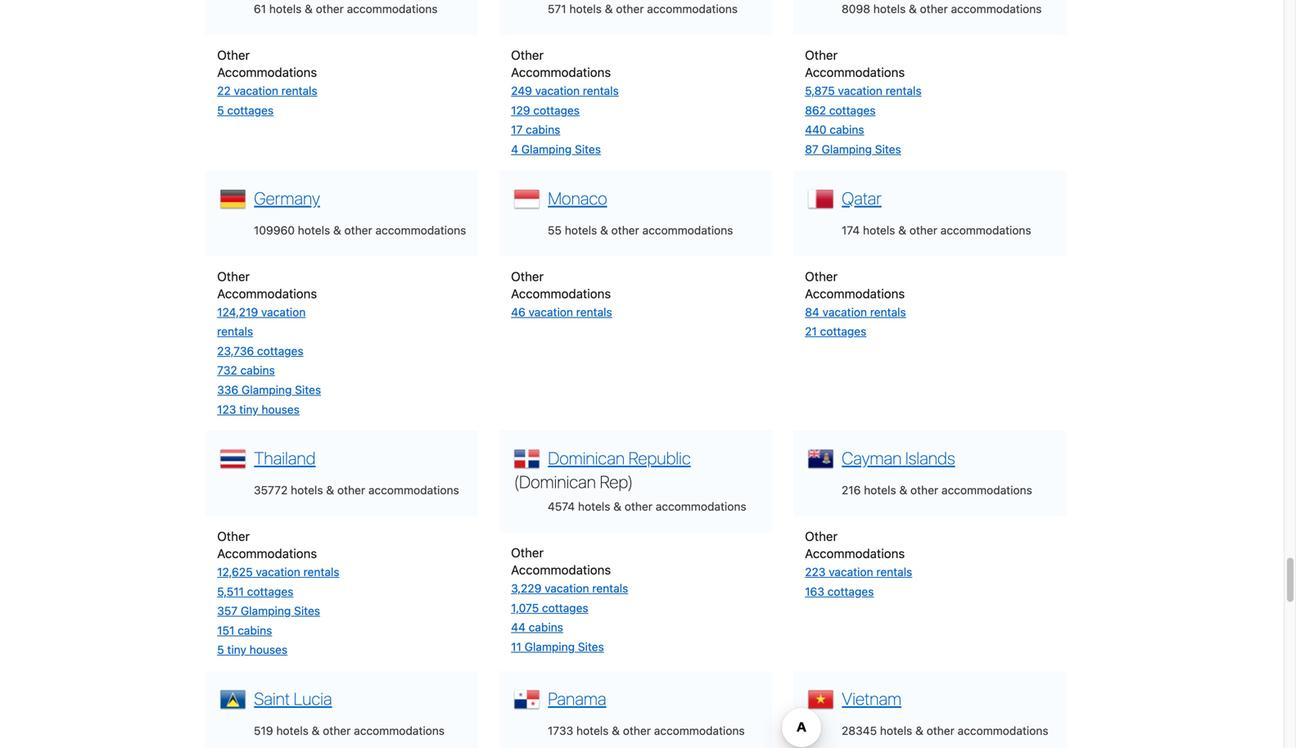 Task type: vqa. For each thing, say whether or not it's contained in the screenshot.
houses in Other Accommodations 12,625 vacation rentals 5,511 cottages 357 Glamping Sites 151 cabins 5 tiny houses
yes



Task type: describe. For each thing, give the bounding box(es) containing it.
vacation for thailand
[[256, 566, 301, 579]]

accommodations for cayman islands
[[942, 484, 1033, 497]]

& for qatar
[[899, 223, 907, 237]]

61 hotels & other accommodations
[[254, 2, 438, 16]]

5,875 vacation rentals link
[[805, 84, 922, 98]]

cottages for other accommodations 124,219 vacation rentals 23,736 cottages 732 cabins 336 glamping sites 123 tiny houses
[[257, 344, 304, 358]]

3,229
[[511, 582, 542, 596]]

cabins for other accommodations 124,219 vacation rentals 23,736 cottages 732 cabins 336 glamping sites 123 tiny houses
[[240, 364, 275, 377]]

other for dominican republic
[[625, 500, 653, 514]]

& right 61
[[305, 2, 313, 16]]

21
[[805, 325, 817, 338]]

23,736 cottages link
[[217, 344, 304, 358]]

other for vietnam
[[927, 725, 955, 738]]

vacation inside the other accommodations 22 vacation rentals 5 cottages
[[234, 84, 278, 98]]

accommodations for qatar
[[941, 223, 1032, 237]]

cabins inside other accommodations 12,625 vacation rentals 5,511 cottages 357 glamping sites 151 cabins 5 tiny houses
[[238, 624, 272, 638]]

vacation for monaco
[[529, 305, 573, 319]]

panama link
[[544, 687, 607, 709]]

thailand link
[[250, 446, 316, 469]]

862 cottages link
[[805, 104, 876, 117]]

dominican
[[548, 448, 625, 469]]

571 hotels & other accommodations
[[548, 2, 738, 16]]

249 vacation rentals link
[[511, 84, 619, 98]]

other for saint lucia
[[323, 725, 351, 738]]

hotels for germany
[[298, 223, 330, 237]]

11
[[511, 641, 522, 654]]

55
[[548, 223, 562, 237]]

174
[[842, 223, 860, 237]]

vietnam link
[[838, 687, 902, 709]]

accommodations inside other accommodations 5,875 vacation rentals 862 cottages 440 cabins 87 glamping sites
[[805, 65, 905, 80]]

accommodations for panama
[[654, 725, 745, 738]]

lucia
[[294, 689, 332, 709]]

cabins for other accommodations 3,229 vacation rentals 1,075 cottages 44 cabins 11 glamping sites
[[529, 621, 564, 635]]

qatar
[[842, 188, 882, 208]]

& for dominican republic
[[614, 500, 622, 514]]

cayman
[[842, 448, 902, 469]]

islands
[[906, 448, 956, 469]]

other for monaco
[[511, 269, 544, 284]]

336
[[217, 383, 239, 397]]

other for qatar
[[910, 223, 938, 237]]

163 cottages link
[[805, 585, 874, 599]]

87
[[805, 143, 819, 156]]

1,075 cottages link
[[511, 602, 589, 615]]

109960
[[254, 223, 295, 237]]

monaco link
[[544, 186, 607, 208]]

4
[[511, 143, 519, 156]]

44 cabins link
[[511, 621, 564, 635]]

other for germany
[[345, 223, 373, 237]]

republic
[[629, 448, 691, 469]]

other for qatar
[[805, 269, 838, 284]]

151 cabins link
[[217, 624, 272, 638]]

germany
[[254, 188, 320, 208]]

732 cabins link
[[217, 364, 275, 377]]

46
[[511, 305, 526, 319]]

hotels for saint lucia
[[276, 725, 309, 738]]

732
[[217, 364, 237, 377]]

cayman islands link
[[838, 446, 956, 469]]

4574 hotels & other accommodations
[[548, 500, 747, 514]]

519
[[254, 725, 273, 738]]

accommodations for saint lucia
[[354, 725, 445, 738]]

84 vacation rentals link
[[805, 305, 907, 319]]

sites for other accommodations 5,875 vacation rentals 862 cottages 440 cabins 87 glamping sites
[[876, 143, 902, 156]]

163
[[805, 585, 825, 599]]

other accommodations 5,875 vacation rentals 862 cottages 440 cabins 87 glamping sites
[[805, 48, 922, 156]]

46 vacation rentals link
[[511, 305, 612, 319]]

cottages for other accommodations 5,875 vacation rentals 862 cottages 440 cabins 87 glamping sites
[[830, 104, 876, 117]]

336 glamping sites link
[[217, 383, 321, 397]]

accommodations inside other accommodations 249 vacation rentals 129 cottages 17 cabins 4 glamping sites
[[511, 65, 611, 80]]

accommodations for thailand
[[217, 546, 317, 561]]

other for cayman islands
[[805, 529, 838, 544]]

rentals for qatar
[[871, 305, 907, 319]]

accommodations for dominican republic
[[511, 563, 611, 578]]

other accommodations 223 vacation rentals 163 cottages
[[805, 529, 913, 599]]

& for germany
[[333, 223, 341, 237]]

55 hotels & other accommodations
[[548, 223, 734, 237]]

vietnam
[[842, 689, 902, 709]]

houses for germany
[[262, 403, 300, 416]]

other inside other accommodations 5,875 vacation rentals 862 cottages 440 cabins 87 glamping sites
[[805, 48, 838, 62]]

sites for other accommodations 249 vacation rentals 129 cottages 17 cabins 4 glamping sites
[[575, 143, 601, 156]]

other for thailand
[[217, 529, 250, 544]]

monaco
[[548, 188, 607, 208]]

glamping inside other accommodations 12,625 vacation rentals 5,511 cottages 357 glamping sites 151 cabins 5 tiny houses
[[241, 605, 291, 618]]

1,075
[[511, 602, 539, 615]]

357
[[217, 605, 238, 618]]

other accommodations 46 vacation rentals
[[511, 269, 612, 319]]

rentals for cayman islands
[[877, 566, 913, 579]]

vacation inside other accommodations 249 vacation rentals 129 cottages 17 cabins 4 glamping sites
[[535, 84, 580, 98]]

216 hotels & other accommodations
[[842, 484, 1033, 497]]

other accommodations 124,219 vacation rentals 23,736 cottages 732 cabins 336 glamping sites 123 tiny houses
[[217, 269, 321, 416]]

cottages for other accommodations 249 vacation rentals 129 cottages 17 cabins 4 glamping sites
[[534, 104, 580, 117]]

hotels right 571
[[570, 2, 602, 16]]

glamping for other accommodations 5,875 vacation rentals 862 cottages 440 cabins 87 glamping sites
[[822, 143, 872, 156]]

357 glamping sites link
[[217, 605, 320, 618]]

22 vacation rentals link
[[217, 84, 318, 98]]

saint lucia link
[[250, 687, 332, 709]]

35772 hotels & other accommodations
[[254, 484, 459, 497]]

87 glamping sites link
[[805, 143, 902, 156]]

panama
[[548, 689, 607, 709]]

249
[[511, 84, 532, 98]]

129 cottages link
[[511, 104, 580, 117]]

cayman islands
[[842, 448, 956, 469]]

accommodations for dominican republic
[[656, 500, 747, 514]]

saint lucia
[[254, 689, 332, 709]]

other accommodations 3,229 vacation rentals 1,075 cottages 44 cabins 11 glamping sites
[[511, 546, 629, 654]]



Task type: locate. For each thing, give the bounding box(es) containing it.
cottages down 22 vacation rentals 'link'
[[227, 104, 274, 117]]

17
[[511, 123, 523, 137]]

0 vertical spatial tiny
[[239, 403, 259, 416]]

accommodations up 249 vacation rentals link
[[511, 65, 611, 80]]

accommodations up 124,219 vacation rentals link
[[217, 286, 317, 301]]

other up 249
[[511, 48, 544, 62]]

& right 35772
[[326, 484, 334, 497]]

other inside other accommodations 249 vacation rentals 129 cottages 17 cabins 4 glamping sites
[[511, 48, 544, 62]]

&
[[305, 2, 313, 16], [605, 2, 613, 16], [909, 2, 917, 16], [333, 223, 341, 237], [600, 223, 609, 237], [899, 223, 907, 237], [326, 484, 334, 497], [900, 484, 908, 497], [614, 500, 622, 514], [312, 725, 320, 738], [612, 725, 620, 738], [916, 725, 924, 738]]

1 vertical spatial 5
[[217, 644, 224, 657]]

& down rep)
[[614, 500, 622, 514]]

rentals for germany
[[217, 325, 253, 338]]

other for cayman islands
[[911, 484, 939, 497]]

17 cabins link
[[511, 123, 561, 137]]

rentals up 87 glamping sites link
[[886, 84, 922, 98]]

8098
[[842, 2, 871, 16]]

accommodations up the 223 vacation rentals link
[[805, 546, 905, 561]]

223 vacation rentals link
[[805, 566, 913, 579]]

& down monaco at the left top of the page
[[600, 223, 609, 237]]

5,511
[[217, 585, 244, 599]]

other inside 'other accommodations 46 vacation rentals'
[[511, 269, 544, 284]]

other for thailand
[[337, 484, 365, 497]]

44
[[511, 621, 526, 635]]

cottages down 249 vacation rentals link
[[534, 104, 580, 117]]

cottages down 3,229 vacation rentals link
[[542, 602, 589, 615]]

5,875
[[805, 84, 835, 98]]

vacation inside other accommodations 3,229 vacation rentals 1,075 cottages 44 cabins 11 glamping sites
[[545, 582, 589, 596]]

5 inside other accommodations 12,625 vacation rentals 5,511 cottages 357 glamping sites 151 cabins 5 tiny houses
[[217, 644, 224, 657]]

vacation inside other accommodations 124,219 vacation rentals 23,736 cottages 732 cabins 336 glamping sites 123 tiny houses
[[261, 305, 306, 319]]

dominican republic link
[[544, 446, 691, 469]]

accommodations up 3,229 vacation rentals link
[[511, 563, 611, 578]]

& down cayman islands
[[900, 484, 908, 497]]

rentals for monaco
[[577, 305, 612, 319]]

& right 28345
[[916, 725, 924, 738]]

glamping down 44 cabins link
[[525, 641, 575, 654]]

& right 8098 on the top of page
[[909, 2, 917, 16]]

vacation up 23,736 cottages link
[[261, 305, 306, 319]]

hotels right 35772
[[291, 484, 323, 497]]

accommodations for monaco
[[511, 286, 611, 301]]

cabins inside other accommodations 5,875 vacation rentals 862 cottages 440 cabins 87 glamping sites
[[830, 123, 865, 137]]

sites up monaco link
[[575, 143, 601, 156]]

tiny for germany
[[239, 403, 259, 416]]

hotels for monaco
[[565, 223, 597, 237]]

cottages for other accommodations 84 vacation rentals 21 cottages
[[821, 325, 867, 338]]

accommodations inside other accommodations 223 vacation rentals 163 cottages
[[805, 546, 905, 561]]

223
[[805, 566, 826, 579]]

5 tiny houses link
[[217, 644, 288, 657]]

houses inside other accommodations 12,625 vacation rentals 5,511 cottages 357 glamping sites 151 cabins 5 tiny houses
[[250, 644, 288, 657]]

other inside other accommodations 124,219 vacation rentals 23,736 cottages 732 cabins 336 glamping sites 123 tiny houses
[[217, 269, 250, 284]]

1 5 from the top
[[217, 104, 224, 117]]

rentals for thailand
[[304, 566, 340, 579]]

sites up panama link
[[578, 641, 604, 654]]

other inside other accommodations 3,229 vacation rentals 1,075 cottages 44 cabins 11 glamping sites
[[511, 546, 544, 560]]

cabins inside other accommodations 3,229 vacation rentals 1,075 cottages 44 cabins 11 glamping sites
[[529, 621, 564, 635]]

other accommodations 22 vacation rentals 5 cottages
[[217, 48, 318, 117]]

accommodations inside the other accommodations 22 vacation rentals 5 cottages
[[217, 65, 317, 80]]

tiny down 151 cabins link
[[227, 644, 247, 657]]

rentals inside other accommodations 5,875 vacation rentals 862 cottages 440 cabins 87 glamping sites
[[886, 84, 922, 98]]

8098 hotels & other accommodations
[[842, 2, 1042, 16]]

cabins inside other accommodations 249 vacation rentals 129 cottages 17 cabins 4 glamping sites
[[526, 123, 561, 137]]

hotels right 1733 at the bottom
[[577, 725, 609, 738]]

houses down 336 glamping sites link
[[262, 403, 300, 416]]

accommodations inside other accommodations 84 vacation rentals 21 cottages
[[805, 286, 905, 301]]

other for dominican republic
[[511, 546, 544, 560]]

glamping for other accommodations 249 vacation rentals 129 cottages 17 cabins 4 glamping sites
[[522, 143, 572, 156]]

rentals up 4 glamping sites link
[[583, 84, 619, 98]]

hotels for vietnam
[[880, 725, 913, 738]]

other accommodations 84 vacation rentals 21 cottages
[[805, 269, 907, 338]]

hotels right 61
[[269, 2, 302, 16]]

cabins down 1,075 cottages link
[[529, 621, 564, 635]]

accommodations for qatar
[[805, 286, 905, 301]]

accommodations for germany
[[217, 286, 317, 301]]

sites
[[575, 143, 601, 156], [876, 143, 902, 156], [295, 383, 321, 397], [294, 605, 320, 618], [578, 641, 604, 654]]

glamping up 123 tiny houses link at bottom
[[242, 383, 292, 397]]

accommodations for cayman islands
[[805, 546, 905, 561]]

tiny inside other accommodations 124,219 vacation rentals 23,736 cottages 732 cabins 336 glamping sites 123 tiny houses
[[239, 403, 259, 416]]

rentals inside other accommodations 3,229 vacation rentals 1,075 cottages 44 cabins 11 glamping sites
[[593, 582, 629, 596]]

glamping inside other accommodations 249 vacation rentals 129 cottages 17 cabins 4 glamping sites
[[522, 143, 572, 156]]

11 glamping sites link
[[511, 641, 604, 654]]

hotels right 8098 on the top of page
[[874, 2, 906, 16]]

tiny right 123
[[239, 403, 259, 416]]

hotels
[[269, 2, 302, 16], [570, 2, 602, 16], [874, 2, 906, 16], [298, 223, 330, 237], [565, 223, 597, 237], [863, 223, 896, 237], [291, 484, 323, 497], [864, 484, 897, 497], [578, 500, 611, 514], [276, 725, 309, 738], [577, 725, 609, 738], [880, 725, 913, 738]]

cottages for other accommodations 223 vacation rentals 163 cottages
[[828, 585, 874, 599]]

cottages inside other accommodations 124,219 vacation rentals 23,736 cottages 732 cabins 336 glamping sites 123 tiny houses
[[257, 344, 304, 358]]

other up 22
[[217, 48, 250, 62]]

other
[[316, 2, 344, 16], [616, 2, 644, 16], [920, 2, 948, 16], [345, 223, 373, 237], [612, 223, 640, 237], [910, 223, 938, 237], [337, 484, 365, 497], [911, 484, 939, 497], [625, 500, 653, 514], [323, 725, 351, 738], [623, 725, 651, 738], [927, 725, 955, 738]]

vacation inside other accommodations 12,625 vacation rentals 5,511 cottages 357 glamping sites 151 cabins 5 tiny houses
[[256, 566, 301, 579]]

5,511 cottages link
[[217, 585, 294, 599]]

cottages down 5,875 vacation rentals link
[[830, 104, 876, 117]]

22
[[217, 84, 231, 98]]

accommodations up the '84 vacation rentals' link
[[805, 286, 905, 301]]

cabins up 5 tiny houses link
[[238, 624, 272, 638]]

hotels right 4574
[[578, 500, 611, 514]]

vacation up 5 cottages link
[[234, 84, 278, 98]]

151
[[217, 624, 235, 638]]

vacation for cayman islands
[[829, 566, 874, 579]]

glamping inside other accommodations 5,875 vacation rentals 862 cottages 440 cabins 87 glamping sites
[[822, 143, 872, 156]]

& right 174
[[899, 223, 907, 237]]

rentals up 23,736 at the top left of the page
[[217, 325, 253, 338]]

houses for thailand
[[250, 644, 288, 657]]

other inside the other accommodations 22 vacation rentals 5 cottages
[[217, 48, 250, 62]]

& right 1733 at the bottom
[[612, 725, 620, 738]]

tiny for thailand
[[227, 644, 247, 657]]

vacation up 129 cottages "link"
[[535, 84, 580, 98]]

other up 12,625
[[217, 529, 250, 544]]

cottages inside other accommodations 249 vacation rentals 129 cottages 17 cabins 4 glamping sites
[[534, 104, 580, 117]]

5
[[217, 104, 224, 117], [217, 644, 224, 657]]

vacation up 862 cottages link
[[838, 84, 883, 98]]

5 cottages link
[[217, 104, 274, 117]]

other up 46
[[511, 269, 544, 284]]

cottages inside other accommodations 223 vacation rentals 163 cottages
[[828, 585, 874, 599]]

other up 223
[[805, 529, 838, 544]]

519 hotels & other accommodations
[[254, 725, 445, 738]]

tiny
[[239, 403, 259, 416], [227, 644, 247, 657]]

other up 3,229
[[511, 546, 544, 560]]

accommodations inside other accommodations 3,229 vacation rentals 1,075 cottages 44 cabins 11 glamping sites
[[511, 563, 611, 578]]

other for monaco
[[612, 223, 640, 237]]

vacation for qatar
[[823, 305, 868, 319]]

sites up qatar
[[876, 143, 902, 156]]

houses
[[262, 403, 300, 416], [250, 644, 288, 657]]

accommodations for germany
[[376, 223, 466, 237]]

accommodations inside other accommodations 12,625 vacation rentals 5,511 cottages 357 glamping sites 151 cabins 5 tiny houses
[[217, 546, 317, 561]]

1 vertical spatial houses
[[250, 644, 288, 657]]

1 vertical spatial tiny
[[227, 644, 247, 657]]

hotels for panama
[[577, 725, 609, 738]]

& for vietnam
[[916, 725, 924, 738]]

cabins down 23,736 cottages link
[[240, 364, 275, 377]]

sites up 123 tiny houses link at bottom
[[295, 383, 321, 397]]

& for monaco
[[600, 223, 609, 237]]

hotels for cayman islands
[[864, 484, 897, 497]]

other accommodations 249 vacation rentals 129 cottages 17 cabins 4 glamping sites
[[511, 48, 619, 156]]

other for germany
[[217, 269, 250, 284]]

cottages inside other accommodations 84 vacation rentals 21 cottages
[[821, 325, 867, 338]]

vacation
[[234, 84, 278, 98], [535, 84, 580, 98], [838, 84, 883, 98], [261, 305, 306, 319], [529, 305, 573, 319], [823, 305, 868, 319], [256, 566, 301, 579], [829, 566, 874, 579], [545, 582, 589, 596]]

cabins up 87 glamping sites link
[[830, 123, 865, 137]]

sites inside other accommodations 5,875 vacation rentals 862 cottages 440 cabins 87 glamping sites
[[876, 143, 902, 156]]

glamping
[[522, 143, 572, 156], [822, 143, 872, 156], [242, 383, 292, 397], [241, 605, 291, 618], [525, 641, 575, 654]]

& for panama
[[612, 725, 620, 738]]

rentals inside other accommodations 12,625 vacation rentals 5,511 cottages 357 glamping sites 151 cabins 5 tiny houses
[[304, 566, 340, 579]]

440
[[805, 123, 827, 137]]

123
[[217, 403, 236, 416]]

hotels right 28345
[[880, 725, 913, 738]]

accommodations up 5,875 vacation rentals link
[[805, 65, 905, 80]]

12,625
[[217, 566, 253, 579]]

glamping inside other accommodations 124,219 vacation rentals 23,736 cottages 732 cabins 336 glamping sites 123 tiny houses
[[242, 383, 292, 397]]

cottages for other accommodations 22 vacation rentals 5 cottages
[[227, 104, 274, 117]]

& for saint lucia
[[312, 725, 320, 738]]

0 vertical spatial 5
[[217, 104, 224, 117]]

rentals
[[282, 84, 318, 98], [583, 84, 619, 98], [886, 84, 922, 98], [577, 305, 612, 319], [871, 305, 907, 319], [217, 325, 253, 338], [304, 566, 340, 579], [877, 566, 913, 579], [593, 582, 629, 596]]

124,219
[[217, 305, 258, 319]]

vacation up 163 cottages link
[[829, 566, 874, 579]]

& right 571
[[605, 2, 613, 16]]

vacation up 5,511 cottages link
[[256, 566, 301, 579]]

124,219 vacation rentals link
[[217, 305, 306, 338]]

vacation inside other accommodations 223 vacation rentals 163 cottages
[[829, 566, 874, 579]]

other up the 84
[[805, 269, 838, 284]]

cottages up the 357 glamping sites link
[[247, 585, 294, 599]]

4 glamping sites link
[[511, 143, 601, 156]]

cottages inside other accommodations 5,875 vacation rentals 862 cottages 440 cabins 87 glamping sites
[[830, 104, 876, 117]]

glamping down 440 cabins "link"
[[822, 143, 872, 156]]

other
[[217, 48, 250, 62], [511, 48, 544, 62], [805, 48, 838, 62], [217, 269, 250, 284], [511, 269, 544, 284], [805, 269, 838, 284], [217, 529, 250, 544], [805, 529, 838, 544], [511, 546, 544, 560]]

cottages for other accommodations 3,229 vacation rentals 1,075 cottages 44 cabins 11 glamping sites
[[542, 602, 589, 615]]

cottages inside other accommodations 3,229 vacation rentals 1,075 cottages 44 cabins 11 glamping sites
[[542, 602, 589, 615]]

hotels for thailand
[[291, 484, 323, 497]]

rentals right the 84
[[871, 305, 907, 319]]

vacation right 46
[[529, 305, 573, 319]]

accommodations up 12,625 vacation rentals 'link'
[[217, 546, 317, 561]]

cabins for other accommodations 5,875 vacation rentals 862 cottages 440 cabins 87 glamping sites
[[830, 123, 865, 137]]

cottages inside the other accommodations 22 vacation rentals 5 cottages
[[227, 104, 274, 117]]

glamping inside other accommodations 3,229 vacation rentals 1,075 cottages 44 cabins 11 glamping sites
[[525, 641, 575, 654]]

rentals for dominican republic
[[593, 582, 629, 596]]

rentals up the 357 glamping sites link
[[304, 566, 340, 579]]

accommodations up 46 vacation rentals "link"
[[511, 286, 611, 301]]

accommodations for monaco
[[643, 223, 734, 237]]

other inside other accommodations 223 vacation rentals 163 cottages
[[805, 529, 838, 544]]

12,625 vacation rentals link
[[217, 566, 340, 579]]

rentals right 22
[[282, 84, 318, 98]]

cabins inside other accommodations 124,219 vacation rentals 23,736 cottages 732 cabins 336 glamping sites 123 tiny houses
[[240, 364, 275, 377]]

houses inside other accommodations 124,219 vacation rentals 23,736 cottages 732 cabins 336 glamping sites 123 tiny houses
[[262, 403, 300, 416]]

houses down 151 cabins link
[[250, 644, 288, 657]]

accommodations for thailand
[[369, 484, 459, 497]]

accommodations up 22 vacation rentals 'link'
[[217, 65, 317, 80]]

other up 5,875
[[805, 48, 838, 62]]

rep)
[[600, 472, 633, 492]]

cottages down 124,219 vacation rentals link
[[257, 344, 304, 358]]

dominican republic (dominican rep)
[[514, 448, 691, 492]]

other for panama
[[623, 725, 651, 738]]

hotels for dominican republic
[[578, 500, 611, 514]]

other accommodations 12,625 vacation rentals 5,511 cottages 357 glamping sites 151 cabins 5 tiny houses
[[217, 529, 340, 657]]

accommodations inside 'other accommodations 46 vacation rentals'
[[511, 286, 611, 301]]

862
[[805, 104, 827, 117]]

rentals inside 'other accommodations 46 vacation rentals'
[[577, 305, 612, 319]]

tiny inside other accommodations 12,625 vacation rentals 5,511 cottages 357 glamping sites 151 cabins 5 tiny houses
[[227, 644, 247, 657]]

109960 hotels & other accommodations
[[254, 223, 466, 237]]

other up 124,219
[[217, 269, 250, 284]]

cottages for other accommodations 12,625 vacation rentals 5,511 cottages 357 glamping sites 151 cabins 5 tiny houses
[[247, 585, 294, 599]]

5 inside the other accommodations 22 vacation rentals 5 cottages
[[217, 104, 224, 117]]

sites inside other accommodations 124,219 vacation rentals 23,736 cottages 732 cabins 336 glamping sites 123 tiny houses
[[295, 383, 321, 397]]

cabins for other accommodations 249 vacation rentals 129 cottages 17 cabins 4 glamping sites
[[526, 123, 561, 137]]

glamping for other accommodations 3,229 vacation rentals 1,075 cottages 44 cabins 11 glamping sites
[[525, 641, 575, 654]]

rentals right 223
[[877, 566, 913, 579]]

glamping down 5,511 cottages link
[[241, 605, 291, 618]]

23,736
[[217, 344, 254, 358]]

hotels right the 109960
[[298, 223, 330, 237]]

vacation inside other accommodations 84 vacation rentals 21 cottages
[[823, 305, 868, 319]]

thailand
[[254, 448, 316, 469]]

123 tiny houses link
[[217, 403, 300, 416]]

& down lucia
[[312, 725, 320, 738]]

sites for other accommodations 124,219 vacation rentals 23,736 cottages 732 cabins 336 glamping sites 123 tiny houses
[[295, 383, 321, 397]]

vacation inside other accommodations 5,875 vacation rentals 862 cottages 440 cabins 87 glamping sites
[[838, 84, 883, 98]]

0 vertical spatial houses
[[262, 403, 300, 416]]

hotels for qatar
[[863, 223, 896, 237]]

vacation up 1,075 cottages link
[[545, 582, 589, 596]]

accommodations for vietnam
[[958, 725, 1049, 738]]

sites inside other accommodations 3,229 vacation rentals 1,075 cottages 44 cabins 11 glamping sites
[[578, 641, 604, 654]]

rentals inside other accommodations 249 vacation rentals 129 cottages 17 cabins 4 glamping sites
[[583, 84, 619, 98]]

1733 hotels & other accommodations
[[548, 725, 745, 738]]

sites inside other accommodations 12,625 vacation rentals 5,511 cottages 357 glamping sites 151 cabins 5 tiny houses
[[294, 605, 320, 618]]

(dominican
[[514, 472, 596, 492]]

rentals inside the other accommodations 22 vacation rentals 5 cottages
[[282, 84, 318, 98]]

other inside other accommodations 12,625 vacation rentals 5,511 cottages 357 glamping sites 151 cabins 5 tiny houses
[[217, 529, 250, 544]]

rentals up 11 glamping sites "link"
[[593, 582, 629, 596]]

vacation up the 21 cottages link
[[823, 305, 868, 319]]

5 down 22
[[217, 104, 224, 117]]

hotels right 55
[[565, 223, 597, 237]]

glamping for other accommodations 124,219 vacation rentals 23,736 cottages 732 cabins 336 glamping sites 123 tiny houses
[[242, 383, 292, 397]]

rentals inside other accommodations 124,219 vacation rentals 23,736 cottages 732 cabins 336 glamping sites 123 tiny houses
[[217, 325, 253, 338]]

rentals inside other accommodations 223 vacation rentals 163 cottages
[[877, 566, 913, 579]]

glamping down 17 cabins link
[[522, 143, 572, 156]]

sites inside other accommodations 249 vacation rentals 129 cottages 17 cabins 4 glamping sites
[[575, 143, 601, 156]]

& for cayman islands
[[900, 484, 908, 497]]

28345 hotels & other accommodations
[[842, 725, 1049, 738]]

hotels right 174
[[863, 223, 896, 237]]

35772
[[254, 484, 288, 497]]

rentals right 46
[[577, 305, 612, 319]]

84
[[805, 305, 820, 319]]

cabins down 129 cottages "link"
[[526, 123, 561, 137]]

28345
[[842, 725, 877, 738]]

174 hotels & other accommodations
[[842, 223, 1032, 237]]

hotels right 216
[[864, 484, 897, 497]]

hotels right 519
[[276, 725, 309, 738]]

3,229 vacation rentals link
[[511, 582, 629, 596]]

cottages down the '84 vacation rentals' link
[[821, 325, 867, 338]]

sites for other accommodations 3,229 vacation rentals 1,075 cottages 44 cabins 11 glamping sites
[[578, 641, 604, 654]]

4574
[[548, 500, 575, 514]]

& for thailand
[[326, 484, 334, 497]]

accommodations inside other accommodations 124,219 vacation rentals 23,736 cottages 732 cabins 336 glamping sites 123 tiny houses
[[217, 286, 317, 301]]

vacation inside 'other accommodations 46 vacation rentals'
[[529, 305, 573, 319]]

& right the 109960
[[333, 223, 341, 237]]

216
[[842, 484, 861, 497]]

1733
[[548, 725, 574, 738]]

vacation for dominican republic
[[545, 582, 589, 596]]

571
[[548, 2, 567, 16]]

vacation for germany
[[261, 305, 306, 319]]

5 down 151 on the left bottom
[[217, 644, 224, 657]]

cottages inside other accommodations 12,625 vacation rentals 5,511 cottages 357 glamping sites 151 cabins 5 tiny houses
[[247, 585, 294, 599]]

2 5 from the top
[[217, 644, 224, 657]]

other inside other accommodations 84 vacation rentals 21 cottages
[[805, 269, 838, 284]]

sites down 12,625 vacation rentals 'link'
[[294, 605, 320, 618]]

21 cottages link
[[805, 325, 867, 338]]

accommodations
[[217, 65, 317, 80], [511, 65, 611, 80], [805, 65, 905, 80], [217, 286, 317, 301], [511, 286, 611, 301], [805, 286, 905, 301], [217, 546, 317, 561], [805, 546, 905, 561], [511, 563, 611, 578]]

cottages down the 223 vacation rentals link
[[828, 585, 874, 599]]

rentals inside other accommodations 84 vacation rentals 21 cottages
[[871, 305, 907, 319]]



